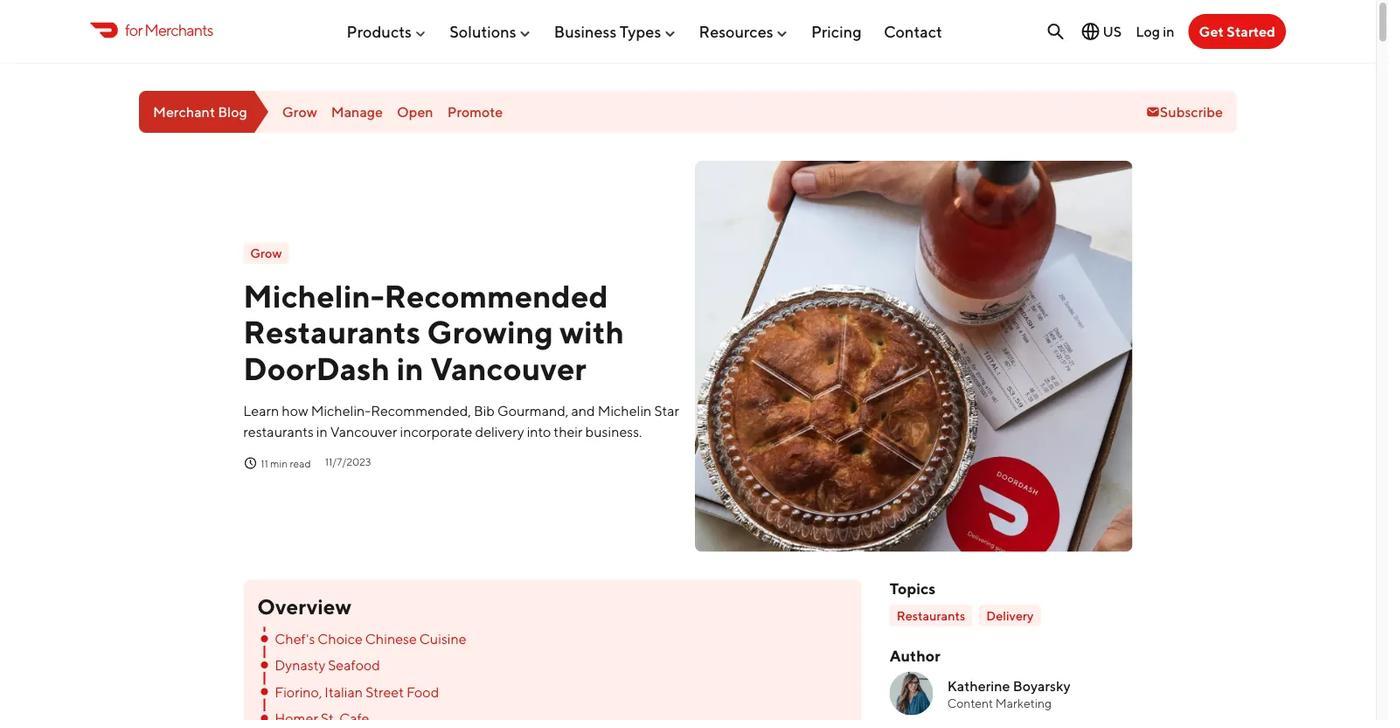 Task type: describe. For each thing, give the bounding box(es) containing it.
business
[[554, 22, 617, 41]]

pricing link
[[812, 15, 862, 48]]

manage
[[331, 103, 383, 120]]

contact link
[[884, 15, 943, 48]]

globe line image
[[1081, 21, 1102, 42]]

recommended,
[[371, 403, 471, 420]]

michelin-recommended restaurants growing with doordash in vancouver
[[243, 277, 625, 387]]

learn
[[243, 403, 279, 420]]

11/7/2023
[[325, 456, 371, 469]]

types
[[620, 22, 661, 41]]

business types
[[554, 22, 661, 41]]

katherine boyarsky content marketing
[[948, 678, 1071, 711]]

street
[[366, 684, 404, 700]]

restaurants inside "restaurants" link
[[897, 608, 966, 623]]

seafood
[[328, 657, 380, 674]]

food
[[407, 684, 439, 700]]

grow for top grow link
[[282, 103, 317, 120]]

min
[[270, 457, 288, 469]]

solutions
[[450, 22, 516, 41]]

in inside michelin-recommended restaurants growing with doordash in vancouver
[[397, 350, 424, 387]]

contact
[[884, 22, 943, 41]]

topics
[[890, 580, 936, 598]]

get
[[1200, 23, 1224, 40]]

time line image
[[243, 457, 257, 471]]

boyarsky
[[1013, 678, 1071, 695]]

dynasty seafood
[[275, 657, 380, 674]]

choice
[[318, 631, 363, 647]]

business types link
[[554, 15, 677, 48]]

get started button
[[1189, 14, 1287, 49]]

products
[[347, 22, 412, 41]]

subscribe
[[1160, 103, 1224, 120]]

manage link
[[331, 103, 383, 120]]

restaurants
[[243, 424, 314, 441]]

started
[[1227, 23, 1276, 40]]

katherine
[[948, 678, 1011, 695]]

italian
[[325, 684, 363, 700]]

michelin- inside learn how michelin-recommended, bib gourmand, and michelin star restaurants in vancouver incorporate delivery into their business.
[[311, 403, 371, 420]]

resources
[[699, 22, 774, 41]]

merchant blog
[[153, 103, 247, 120]]

delivery
[[475, 424, 524, 441]]

into
[[527, 424, 551, 441]]

log in
[[1136, 23, 1175, 40]]

get started
[[1200, 23, 1276, 40]]

promote
[[447, 103, 503, 120]]

incorporate
[[400, 424, 473, 441]]

blog
[[218, 103, 247, 120]]

chinese
[[365, 631, 417, 647]]

recommended
[[384, 277, 609, 314]]

resources link
[[699, 15, 789, 48]]

chef's choice chinese cuisine link
[[257, 628, 848, 651]]

katherine boyarsky image
[[890, 672, 934, 716]]



Task type: locate. For each thing, give the bounding box(es) containing it.
chef's choice chinese cuisine
[[275, 631, 467, 647]]

restaurants inside michelin-recommended restaurants growing with doordash in vancouver
[[243, 313, 421, 351]]

11 min read
[[261, 457, 311, 469]]

author
[[890, 647, 941, 665]]

1 vertical spatial restaurants
[[897, 608, 966, 623]]

michelin- right how at left
[[311, 403, 371, 420]]

restaurants down topics
[[897, 608, 966, 623]]

1 horizontal spatial vancouver
[[430, 350, 587, 387]]

vancouver inside michelin-recommended restaurants growing with doordash in vancouver
[[430, 350, 587, 387]]

for merchants link
[[90, 18, 213, 42]]

1 horizontal spatial in
[[397, 350, 424, 387]]

dynasty seafood link
[[257, 654, 848, 677]]

restaurants link
[[890, 605, 973, 627]]

how
[[282, 403, 308, 420]]

1 vertical spatial michelin-
[[311, 403, 371, 420]]

in inside learn how michelin-recommended, bib gourmand, and michelin star restaurants in vancouver incorporate delivery into their business.
[[316, 424, 328, 441]]

grow link
[[282, 103, 317, 120], [243, 243, 289, 264]]

0 horizontal spatial in
[[316, 424, 328, 441]]

for merchants
[[125, 20, 213, 39]]

a pie with a bottle of wine ready to be delivered by doordash image
[[695, 161, 1133, 552]]

overview element
[[243, 580, 862, 721]]

their
[[554, 424, 583, 441]]

fiorino, italian street food
[[275, 684, 439, 700]]

vancouver
[[430, 350, 587, 387], [330, 424, 398, 441]]

michelin- inside michelin-recommended restaurants growing with doordash in vancouver
[[243, 277, 384, 314]]

grow for the bottommost grow link
[[250, 246, 282, 261]]

grow
[[282, 103, 317, 120], [250, 246, 282, 261]]

email icon image
[[1146, 105, 1160, 119]]

vancouver up 11/7/2023
[[330, 424, 398, 441]]

0 vertical spatial vancouver
[[430, 350, 587, 387]]

2 horizontal spatial in
[[1163, 23, 1175, 40]]

in right log
[[1163, 23, 1175, 40]]

1 vertical spatial in
[[397, 350, 424, 387]]

log in link
[[1136, 23, 1175, 40]]

merchant blog link
[[139, 91, 268, 133]]

content
[[948, 697, 994, 711]]

in
[[1163, 23, 1175, 40], [397, 350, 424, 387], [316, 424, 328, 441]]

overview
[[257, 595, 352, 620]]

and
[[572, 403, 595, 420]]

open link
[[397, 103, 433, 120]]

vancouver up bib
[[430, 350, 587, 387]]

with
[[560, 313, 625, 351]]

0 horizontal spatial vancouver
[[330, 424, 398, 441]]

in up recommended,
[[397, 350, 424, 387]]

delivery link
[[980, 605, 1041, 627]]

delivery
[[987, 608, 1034, 623]]

vancouver inside learn how michelin-recommended, bib gourmand, and michelin star restaurants in vancouver incorporate delivery into their business.
[[330, 424, 398, 441]]

pricing
[[812, 22, 862, 41]]

read
[[290, 457, 311, 469]]

us
[[1103, 23, 1122, 40]]

michelin-
[[243, 277, 384, 314], [311, 403, 371, 420]]

michelin- up doordash
[[243, 277, 384, 314]]

11
[[261, 457, 268, 469]]

1 vertical spatial grow
[[250, 246, 282, 261]]

2 vertical spatial in
[[316, 424, 328, 441]]

gourmand,
[[498, 403, 569, 420]]

cuisine
[[420, 631, 467, 647]]

for
[[125, 20, 142, 39]]

michelin
[[598, 403, 652, 420]]

0 vertical spatial grow link
[[282, 103, 317, 120]]

growing
[[427, 313, 554, 351]]

0 vertical spatial michelin-
[[243, 277, 384, 314]]

0 horizontal spatial restaurants
[[243, 313, 421, 351]]

fiorino, italian street food link
[[257, 681, 848, 704]]

chef's
[[275, 631, 315, 647]]

promote link
[[447, 103, 503, 120]]

merchant
[[153, 103, 215, 120]]

star
[[655, 403, 680, 420]]

business.
[[586, 424, 642, 441]]

0 vertical spatial grow
[[282, 103, 317, 120]]

bib
[[474, 403, 495, 420]]

1 vertical spatial vancouver
[[330, 424, 398, 441]]

dynasty
[[275, 657, 326, 674]]

restaurants
[[243, 313, 421, 351], [897, 608, 966, 623]]

merchants
[[145, 20, 213, 39]]

0 vertical spatial restaurants
[[243, 313, 421, 351]]

marketing
[[996, 697, 1052, 711]]

fiorino,
[[275, 684, 322, 700]]

in up 11/7/2023
[[316, 424, 328, 441]]

1 vertical spatial grow link
[[243, 243, 289, 264]]

open
[[397, 103, 433, 120]]

restaurants up how at left
[[243, 313, 421, 351]]

1 horizontal spatial restaurants
[[897, 608, 966, 623]]

log
[[1136, 23, 1161, 40]]

0 vertical spatial in
[[1163, 23, 1175, 40]]

learn how michelin-recommended, bib gourmand, and michelin star restaurants in vancouver incorporate delivery into their business.
[[243, 403, 680, 441]]

solutions link
[[450, 15, 532, 48]]

products link
[[347, 15, 428, 48]]

doordash
[[243, 350, 390, 387]]



Task type: vqa. For each thing, say whether or not it's contained in the screenshot.
1st you from left
no



